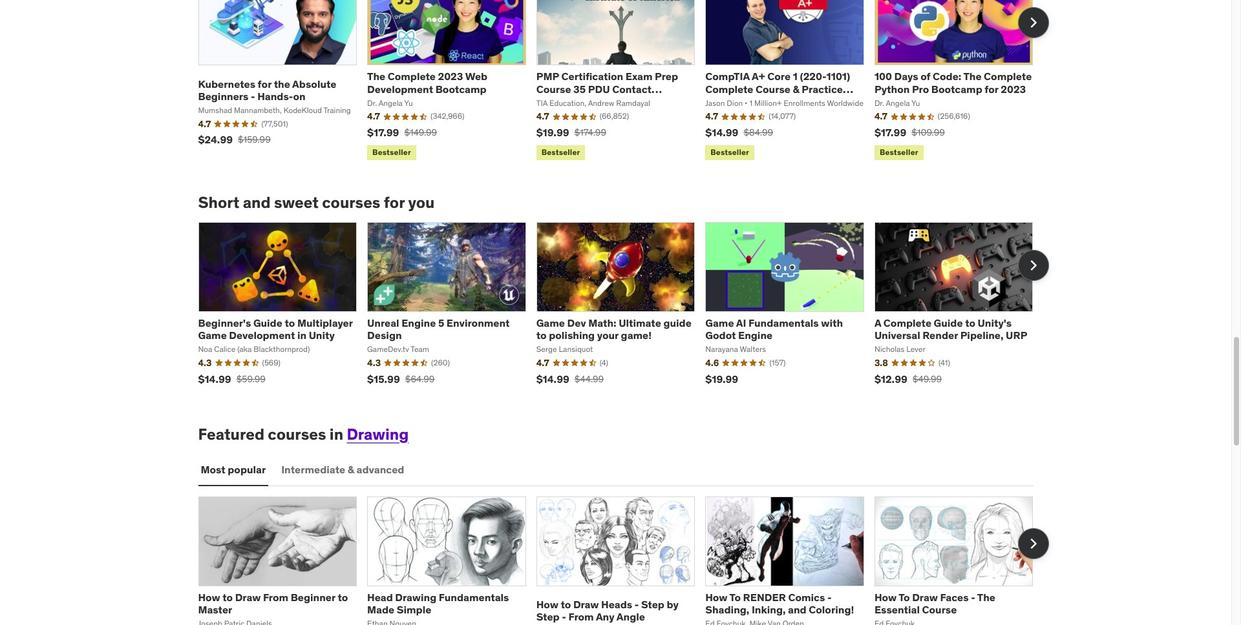 Task type: describe. For each thing, give the bounding box(es) containing it.
100
[[875, 70, 892, 83]]

unity's
[[978, 317, 1012, 330]]

pipeline,
[[961, 329, 1004, 342]]

how to draw faces - the essential course
[[875, 591, 996, 617]]

comptia a+ core 1 (220-1101) complete course & practice exam
[[706, 70, 851, 108]]

intermediate & advanced button
[[279, 455, 407, 486]]

bootcamp inside 100 days of code: the complete python pro bootcamp for 2023
[[932, 82, 983, 95]]

draw for from
[[235, 591, 261, 604]]

(220-
[[800, 70, 827, 83]]

head drawing fundamentals made simple
[[367, 591, 509, 617]]

to inside game dev math: ultimate guide to polishing your game!
[[537, 329, 547, 342]]

advanced
[[357, 464, 404, 476]]

how to render comics - shading, inking, and coloring!
[[706, 591, 854, 617]]

contact
[[613, 82, 652, 95]]

most popular
[[201, 464, 266, 476]]

faces
[[941, 591, 969, 604]]

popular
[[228, 464, 266, 476]]

1
[[793, 70, 798, 83]]

to inside a complete guide to unity's universal render pipeline, urp
[[966, 317, 976, 330]]

intermediate & advanced
[[281, 464, 404, 476]]

game for to
[[537, 317, 565, 330]]

35
[[574, 82, 586, 95]]

ultimate
[[619, 317, 661, 330]]

how to draw from beginner to master
[[198, 591, 348, 617]]

complete inside comptia a+ core 1 (220-1101) complete course & practice exam
[[706, 82, 754, 95]]

beginner's guide to multiplayer game development in unity link
[[198, 317, 353, 342]]

0 horizontal spatial step
[[537, 611, 560, 624]]

next image for complete
[[1023, 12, 1044, 33]]

game ai fundamentals with godot engine
[[706, 317, 843, 342]]

dev
[[567, 317, 586, 330]]

from inside "how to draw heads - step by step - from any angle"
[[569, 611, 594, 624]]

beginner
[[291, 591, 336, 604]]

by
[[667, 599, 679, 612]]

guide
[[664, 317, 692, 330]]

certification
[[562, 70, 624, 83]]

pmp certification exam prep course 35 pdu contact hours/pdu link
[[537, 70, 678, 108]]

universal
[[875, 329, 921, 342]]

kubernetes
[[198, 77, 255, 90]]

100 days of code: the complete python pro bootcamp for 2023
[[875, 70, 1032, 95]]

pdu
[[588, 82, 610, 95]]

unreal engine 5 environment design
[[367, 317, 510, 342]]

fundamentals for drawing
[[439, 591, 509, 604]]

& inside button
[[348, 464, 354, 476]]

beginner's
[[198, 317, 251, 330]]

design
[[367, 329, 402, 342]]

carousel element containing how to draw from beginner to master
[[198, 498, 1049, 626]]

1 horizontal spatial for
[[384, 192, 405, 213]]

with
[[821, 317, 843, 330]]

inking,
[[752, 604, 786, 617]]

urp
[[1006, 329, 1028, 342]]

math:
[[589, 317, 617, 330]]

bootcamp inside the complete 2023 web development bootcamp
[[436, 82, 487, 95]]

ai
[[736, 317, 747, 330]]

next image
[[1023, 255, 1044, 276]]

draw for heads
[[574, 599, 599, 612]]

2023 inside 100 days of code: the complete python pro bootcamp for 2023
[[1001, 82, 1026, 95]]

beginner's guide to multiplayer game development in unity
[[198, 317, 353, 342]]

a complete guide to unity's universal render pipeline, urp
[[875, 317, 1028, 342]]

- inside kubernetes for the absolute beginners - hands-on
[[251, 90, 255, 103]]

development inside beginner's guide to multiplayer game development in unity
[[229, 329, 295, 342]]

heads
[[601, 599, 633, 612]]

complete inside 100 days of code: the complete python pro bootcamp for 2023
[[984, 70, 1032, 83]]

how for how to draw from beginner to master
[[198, 591, 220, 604]]

game ai fundamentals with godot engine link
[[706, 317, 843, 342]]

pmp
[[537, 70, 559, 83]]

game dev math: ultimate guide to polishing your game!
[[537, 317, 692, 342]]

how to render comics - shading, inking, and coloring! link
[[706, 591, 854, 617]]

hours/pdu
[[537, 95, 594, 108]]

polishing
[[549, 329, 595, 342]]

to inside beginner's guide to multiplayer game development in unity
[[285, 317, 295, 330]]

to for render
[[730, 591, 741, 604]]

carousel element containing beginner's guide to multiplayer game development in unity
[[198, 223, 1049, 395]]

render
[[923, 329, 958, 342]]

0 vertical spatial courses
[[322, 192, 381, 213]]

in inside beginner's guide to multiplayer game development in unity
[[297, 329, 307, 342]]

100 days of code: the complete python pro bootcamp for 2023 link
[[875, 70, 1032, 95]]

most
[[201, 464, 225, 476]]

code:
[[933, 70, 962, 83]]

1 vertical spatial courses
[[268, 425, 326, 445]]

1 horizontal spatial step
[[641, 599, 665, 612]]

unreal
[[367, 317, 399, 330]]

practice
[[802, 82, 843, 95]]

coloring!
[[809, 604, 854, 617]]

engine inside unreal engine 5 environment design
[[402, 317, 436, 330]]

simple
[[397, 604, 432, 617]]

5
[[438, 317, 444, 330]]

shading,
[[706, 604, 750, 617]]

prep
[[655, 70, 678, 83]]

your
[[597, 329, 619, 342]]

on
[[293, 90, 306, 103]]

draw for faces
[[913, 591, 938, 604]]

- for how to render comics - shading, inking, and coloring!
[[828, 591, 832, 604]]

how to draw heads - step by step - from any angle
[[537, 599, 679, 624]]

game!
[[621, 329, 652, 342]]

to for draw
[[899, 591, 910, 604]]

how for how to render comics - shading, inking, and coloring!
[[706, 591, 728, 604]]

complete inside the complete 2023 web development bootcamp
[[388, 70, 436, 83]]

intermediate
[[281, 464, 345, 476]]

how to draw faces - the essential course link
[[875, 591, 996, 617]]

the complete 2023 web development bootcamp
[[367, 70, 488, 95]]

the complete 2023 web development bootcamp link
[[367, 70, 488, 95]]

the inside how to draw faces - the essential course
[[978, 591, 996, 604]]



Task type: vqa. For each thing, say whether or not it's contained in the screenshot.
the top at
no



Task type: locate. For each thing, give the bounding box(es) containing it.
1 vertical spatial fundamentals
[[439, 591, 509, 604]]

0 horizontal spatial bootcamp
[[436, 82, 487, 95]]

course left 35
[[537, 82, 571, 95]]

unreal engine 5 environment design link
[[367, 317, 510, 342]]

next image
[[1023, 12, 1044, 33], [1023, 534, 1044, 555]]

guide left unity's
[[934, 317, 963, 330]]

and right short
[[243, 192, 271, 213]]

- for how to draw faces - the essential course
[[971, 591, 976, 604]]

0 vertical spatial next image
[[1023, 12, 1044, 33]]

drawing
[[347, 425, 409, 445], [395, 591, 437, 604]]

1 horizontal spatial from
[[569, 611, 594, 624]]

a
[[875, 317, 882, 330]]

comics
[[789, 591, 825, 604]]

from inside how to draw from beginner to master
[[263, 591, 288, 604]]

days
[[895, 70, 919, 83]]

0 horizontal spatial &
[[348, 464, 354, 476]]

short
[[198, 192, 240, 213]]

0 horizontal spatial and
[[243, 192, 271, 213]]

draw inside how to draw faces - the essential course
[[913, 591, 938, 604]]

1 to from the left
[[730, 591, 741, 604]]

1 horizontal spatial course
[[756, 82, 791, 95]]

engine
[[402, 317, 436, 330], [739, 329, 773, 342]]

step
[[641, 599, 665, 612], [537, 611, 560, 624]]

1 horizontal spatial game
[[537, 317, 565, 330]]

2 guide from the left
[[934, 317, 963, 330]]

a+
[[752, 70, 765, 83]]

0 horizontal spatial game
[[198, 329, 227, 342]]

comptia a+ core 1 (220-1101) complete course & practice exam link
[[706, 70, 854, 108]]

-
[[251, 90, 255, 103], [828, 591, 832, 604], [971, 591, 976, 604], [635, 599, 639, 612], [562, 611, 566, 624]]

exam left the prep
[[626, 70, 653, 83]]

1 vertical spatial &
[[348, 464, 354, 476]]

1 horizontal spatial engine
[[739, 329, 773, 342]]

head drawing fundamentals made simple link
[[367, 591, 509, 617]]

next image for the
[[1023, 534, 1044, 555]]

game inside game ai fundamentals with godot engine
[[706, 317, 734, 330]]

in left the unity
[[297, 329, 307, 342]]

how inside the how to render comics - shading, inking, and coloring!
[[706, 591, 728, 604]]

to inside the how to render comics - shading, inking, and coloring!
[[730, 591, 741, 604]]

to left faces
[[899, 591, 910, 604]]

courses right sweet
[[322, 192, 381, 213]]

1 horizontal spatial 2023
[[1001, 82, 1026, 95]]

course inside pmp certification exam prep course 35 pdu contact hours/pdu
[[537, 82, 571, 95]]

draw inside "how to draw heads - step by step - from any angle"
[[574, 599, 599, 612]]

0 vertical spatial drawing
[[347, 425, 409, 445]]

1 next image from the top
[[1023, 12, 1044, 33]]

featured
[[198, 425, 265, 445]]

from left any
[[569, 611, 594, 624]]

the inside 100 days of code: the complete python pro bootcamp for 2023
[[964, 70, 982, 83]]

development inside the complete 2023 web development bootcamp
[[367, 82, 433, 95]]

2 vertical spatial carousel element
[[198, 498, 1049, 626]]

how inside how to draw from beginner to master
[[198, 591, 220, 604]]

1 vertical spatial development
[[229, 329, 295, 342]]

course inside how to draw faces - the essential course
[[923, 604, 957, 617]]

2 next image from the top
[[1023, 534, 1044, 555]]

courses up "intermediate"
[[268, 425, 326, 445]]

how
[[198, 591, 220, 604], [706, 591, 728, 604], [875, 591, 897, 604], [537, 599, 559, 612]]

in up intermediate & advanced
[[330, 425, 343, 445]]

fundamentals right ai
[[749, 317, 819, 330]]

game inside beginner's guide to multiplayer game development in unity
[[198, 329, 227, 342]]

for
[[258, 77, 272, 90], [985, 82, 999, 95], [384, 192, 405, 213]]

0 vertical spatial &
[[793, 82, 800, 95]]

from left beginner
[[263, 591, 288, 604]]

- left any
[[562, 611, 566, 624]]

any
[[596, 611, 615, 624]]

& inside comptia a+ core 1 (220-1101) complete course & practice exam
[[793, 82, 800, 95]]

2 bootcamp from the left
[[932, 82, 983, 95]]

& left the advanced
[[348, 464, 354, 476]]

essential
[[875, 604, 920, 617]]

how for how to draw heads - step by step - from any angle
[[537, 599, 559, 612]]

guide inside a complete guide to unity's universal render pipeline, urp
[[934, 317, 963, 330]]

& left (220-
[[793, 82, 800, 95]]

the
[[367, 70, 386, 83], [964, 70, 982, 83], [978, 591, 996, 604]]

sweet
[[274, 192, 319, 213]]

1 horizontal spatial guide
[[934, 317, 963, 330]]

exam inside comptia a+ core 1 (220-1101) complete course & practice exam
[[706, 95, 733, 108]]

complete
[[388, 70, 436, 83], [984, 70, 1032, 83], [706, 82, 754, 95], [884, 317, 932, 330]]

course inside comptia a+ core 1 (220-1101) complete course & practice exam
[[756, 82, 791, 95]]

draw inside how to draw from beginner to master
[[235, 591, 261, 604]]

1 horizontal spatial in
[[330, 425, 343, 445]]

2 horizontal spatial course
[[923, 604, 957, 617]]

master
[[198, 604, 232, 617]]

course
[[537, 82, 571, 95], [756, 82, 791, 95], [923, 604, 957, 617]]

for inside kubernetes for the absolute beginners - hands-on
[[258, 77, 272, 90]]

1 vertical spatial next image
[[1023, 534, 1044, 555]]

the right the absolute
[[367, 70, 386, 83]]

exam inside pmp certification exam prep course 35 pdu contact hours/pdu
[[626, 70, 653, 83]]

drawing right head
[[395, 591, 437, 604]]

kubernetes for the absolute beginners - hands-on link
[[198, 77, 337, 103]]

made
[[367, 604, 395, 617]]

you
[[408, 192, 435, 213]]

draw left faces
[[913, 591, 938, 604]]

to
[[730, 591, 741, 604], [899, 591, 910, 604]]

step left by
[[641, 599, 665, 612]]

1 vertical spatial in
[[330, 425, 343, 445]]

1 vertical spatial carousel element
[[198, 223, 1049, 395]]

a complete guide to unity's universal render pipeline, urp link
[[875, 317, 1028, 342]]

- right heads
[[635, 599, 639, 612]]

draw right master
[[235, 591, 261, 604]]

1 vertical spatial drawing
[[395, 591, 437, 604]]

for left the at the left of page
[[258, 77, 272, 90]]

pro
[[912, 82, 929, 95]]

0 horizontal spatial in
[[297, 329, 307, 342]]

- for how to draw heads - step by step - from any angle
[[635, 599, 639, 612]]

absolute
[[292, 77, 337, 90]]

the right faces
[[978, 591, 996, 604]]

bootcamp
[[436, 82, 487, 95], [932, 82, 983, 95]]

development
[[367, 82, 433, 95], [229, 329, 295, 342]]

unity
[[309, 329, 335, 342]]

1 vertical spatial and
[[788, 604, 807, 617]]

python
[[875, 82, 910, 95]]

0 horizontal spatial for
[[258, 77, 272, 90]]

how to draw from beginner to master link
[[198, 591, 348, 617]]

1101)
[[827, 70, 851, 83]]

complete inside a complete guide to unity's universal render pipeline, urp
[[884, 317, 932, 330]]

how inside "how to draw heads - step by step - from any angle"
[[537, 599, 559, 612]]

1 guide from the left
[[253, 317, 283, 330]]

short and sweet courses for you
[[198, 192, 435, 213]]

course left 1 in the top right of the page
[[756, 82, 791, 95]]

how to draw heads - step by step - from any angle link
[[537, 599, 679, 624]]

0 horizontal spatial draw
[[235, 591, 261, 604]]

0 horizontal spatial 2023
[[438, 70, 463, 83]]

2 horizontal spatial for
[[985, 82, 999, 95]]

fundamentals
[[749, 317, 819, 330], [439, 591, 509, 604]]

carousel element
[[198, 0, 1049, 163], [198, 223, 1049, 395], [198, 498, 1049, 626]]

drawing up the advanced
[[347, 425, 409, 445]]

0 vertical spatial exam
[[626, 70, 653, 83]]

1 horizontal spatial to
[[899, 591, 910, 604]]

0 horizontal spatial course
[[537, 82, 571, 95]]

head
[[367, 591, 393, 604]]

the inside the complete 2023 web development bootcamp
[[367, 70, 386, 83]]

1 horizontal spatial and
[[788, 604, 807, 617]]

of
[[921, 70, 931, 83]]

exam
[[626, 70, 653, 83], [706, 95, 733, 108]]

guide
[[253, 317, 283, 330], [934, 317, 963, 330]]

2 horizontal spatial draw
[[913, 591, 938, 604]]

2 horizontal spatial game
[[706, 317, 734, 330]]

0 horizontal spatial from
[[263, 591, 288, 604]]

2 to from the left
[[899, 591, 910, 604]]

- left 'hands-'
[[251, 90, 255, 103]]

3 carousel element from the top
[[198, 498, 1049, 626]]

web
[[465, 70, 488, 83]]

course for how
[[923, 604, 957, 617]]

game for engine
[[706, 317, 734, 330]]

course for comptia
[[756, 82, 791, 95]]

step left any
[[537, 611, 560, 624]]

0 horizontal spatial to
[[730, 591, 741, 604]]

&
[[793, 82, 800, 95], [348, 464, 354, 476]]

and right "inking,"
[[788, 604, 807, 617]]

drawing inside head drawing fundamentals made simple
[[395, 591, 437, 604]]

1 horizontal spatial &
[[793, 82, 800, 95]]

for inside 100 days of code: the complete python pro bootcamp for 2023
[[985, 82, 999, 95]]

pmp certification exam prep course 35 pdu contact hours/pdu
[[537, 70, 678, 108]]

course right essential
[[923, 604, 957, 617]]

1 vertical spatial exam
[[706, 95, 733, 108]]

1 vertical spatial from
[[569, 611, 594, 624]]

how inside how to draw faces - the essential course
[[875, 591, 897, 604]]

game inside game dev math: ultimate guide to polishing your game!
[[537, 317, 565, 330]]

guide right beginner's
[[253, 317, 283, 330]]

1 carousel element from the top
[[198, 0, 1049, 163]]

drawing link
[[347, 425, 409, 445]]

2 carousel element from the top
[[198, 223, 1049, 395]]

0 horizontal spatial fundamentals
[[439, 591, 509, 604]]

engine left 5
[[402, 317, 436, 330]]

render
[[743, 591, 786, 604]]

0 horizontal spatial engine
[[402, 317, 436, 330]]

to left render
[[730, 591, 741, 604]]

carousel element containing the complete 2023 web development bootcamp
[[198, 0, 1049, 163]]

1 horizontal spatial fundamentals
[[749, 317, 819, 330]]

fundamentals inside game ai fundamentals with godot engine
[[749, 317, 819, 330]]

draw left heads
[[574, 599, 599, 612]]

to inside "how to draw heads - step by step - from any angle"
[[561, 599, 571, 612]]

featured courses in drawing
[[198, 425, 409, 445]]

how for how to draw faces - the essential course
[[875, 591, 897, 604]]

- right faces
[[971, 591, 976, 604]]

0 vertical spatial fundamentals
[[749, 317, 819, 330]]

to inside how to draw faces - the essential course
[[899, 591, 910, 604]]

fundamentals inside head drawing fundamentals made simple
[[439, 591, 509, 604]]

engine inside game ai fundamentals with godot engine
[[739, 329, 773, 342]]

most popular button
[[198, 455, 269, 486]]

0 horizontal spatial development
[[229, 329, 295, 342]]

2023 inside the complete 2023 web development bootcamp
[[438, 70, 463, 83]]

and inside the how to render comics - shading, inking, and coloring!
[[788, 604, 807, 617]]

- inside how to draw faces - the essential course
[[971, 591, 976, 604]]

0 vertical spatial and
[[243, 192, 271, 213]]

fundamentals right simple
[[439, 591, 509, 604]]

0 horizontal spatial exam
[[626, 70, 653, 83]]

game dev math: ultimate guide to polishing your game! link
[[537, 317, 692, 342]]

kubernetes for the absolute beginners - hands-on
[[198, 77, 337, 103]]

2023
[[438, 70, 463, 83], [1001, 82, 1026, 95]]

game
[[537, 317, 565, 330], [706, 317, 734, 330], [198, 329, 227, 342]]

the
[[274, 77, 290, 90]]

1 bootcamp from the left
[[436, 82, 487, 95]]

- right comics
[[828, 591, 832, 604]]

0 vertical spatial from
[[263, 591, 288, 604]]

0 vertical spatial development
[[367, 82, 433, 95]]

1 horizontal spatial development
[[367, 82, 433, 95]]

and
[[243, 192, 271, 213], [788, 604, 807, 617]]

1 horizontal spatial bootcamp
[[932, 82, 983, 95]]

fundamentals for ai
[[749, 317, 819, 330]]

the right code:
[[964, 70, 982, 83]]

engine right godot
[[739, 329, 773, 342]]

- inside the how to render comics - shading, inking, and coloring!
[[828, 591, 832, 604]]

environment
[[447, 317, 510, 330]]

0 vertical spatial in
[[297, 329, 307, 342]]

for left you
[[384, 192, 405, 213]]

1 horizontal spatial draw
[[574, 599, 599, 612]]

1 horizontal spatial exam
[[706, 95, 733, 108]]

angle
[[617, 611, 645, 624]]

godot
[[706, 329, 736, 342]]

0 vertical spatial carousel element
[[198, 0, 1049, 163]]

for right code:
[[985, 82, 999, 95]]

multiplayer
[[297, 317, 353, 330]]

from
[[263, 591, 288, 604], [569, 611, 594, 624]]

0 horizontal spatial guide
[[253, 317, 283, 330]]

guide inside beginner's guide to multiplayer game development in unity
[[253, 317, 283, 330]]

exam down the comptia
[[706, 95, 733, 108]]

hands-
[[257, 90, 293, 103]]



